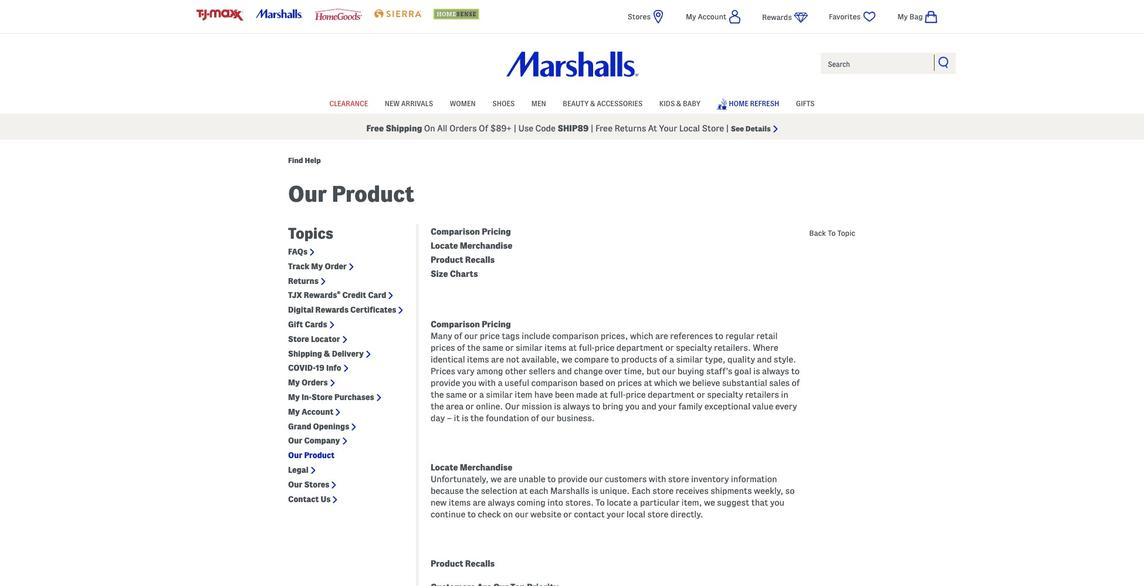 Task type: vqa. For each thing, say whether or not it's contained in the screenshot.
delays
no



Task type: locate. For each thing, give the bounding box(es) containing it.
locate merchandise unfortunately, we are unable to provide our customers with store inventory information because the selection at each marshalls is unique. each store receives shipments weekly, so new items are always coming into stores. to locate a particular item, we suggest that you continue to check on our website or contact your local store directly.
[[431, 463, 795, 519]]

store down my orders link on the left bottom of page
[[312, 393, 333, 402]]

orders down covid-19 info link
[[302, 378, 328, 387]]

1 horizontal spatial provide
[[558, 475, 587, 484]]

stores
[[628, 12, 651, 21], [304, 480, 330, 489]]

we left compare at right bottom
[[562, 355, 573, 364]]

suggest
[[717, 498, 749, 507]]

at down but
[[644, 378, 652, 388]]

to
[[828, 229, 836, 237], [596, 498, 605, 507]]

with down 'among'
[[479, 378, 496, 388]]

with up each
[[649, 475, 666, 484]]

pricing for recalls
[[482, 227, 511, 236]]

0 vertical spatial shipping
[[386, 124, 422, 133]]

marshalls
[[550, 486, 589, 496]]

free shipping on all orders of $89+ | use code ship89 | free returns at your local store | see details
[[366, 124, 771, 133]]

pricing inside comparison pricing locate merchandise product recalls size charts
[[482, 227, 511, 236]]

track my order link
[[288, 262, 347, 271]]

1 horizontal spatial |
[[591, 124, 594, 133]]

0 horizontal spatial on
[[503, 510, 513, 519]]

&
[[590, 100, 595, 107], [677, 100, 681, 107], [324, 349, 330, 358]]

which
[[630, 331, 653, 341], [654, 378, 677, 388]]

locate inside comparison pricing locate merchandise product recalls size charts
[[431, 241, 458, 250]]

| left the use
[[514, 124, 516, 133]]

recalls down locate merchandise link
[[465, 255, 495, 264]]

0 horizontal spatial returns
[[288, 276, 319, 286]]

1 locate from the top
[[431, 241, 458, 250]]

similar up buying
[[676, 355, 703, 364]]

shipping inside marquee
[[386, 124, 422, 133]]

1 vertical spatial provide
[[558, 475, 587, 484]]

same down tags
[[483, 343, 503, 352]]

comparison up many
[[431, 320, 480, 329]]

customers
[[605, 475, 647, 484]]

merchandise down comparison pricing link
[[460, 241, 513, 250]]

pricing up locate merchandise link
[[482, 227, 511, 236]]

on down over
[[606, 378, 616, 388]]

our up foundation
[[505, 402, 520, 411]]

1 vertical spatial orders
[[302, 378, 328, 387]]

| right ship89
[[591, 124, 594, 133]]

recalls inside comparison pricing locate merchandise product recalls size charts
[[465, 255, 495, 264]]

provide
[[431, 378, 460, 388], [558, 475, 587, 484]]

substantial
[[722, 378, 767, 388]]

0 vertical spatial with
[[479, 378, 496, 388]]

mission
[[522, 402, 552, 411]]

& right kids at the top
[[677, 100, 681, 107]]

price down "prices," at the right of page
[[595, 343, 615, 352]]

pricing inside comparison pricing many of our price tags include comparison prices, which are references to regular retail prices of the same or similar items at full-price department or specialty retailers. where identical items are not available, we compare to products of a similar type, quality and style. prices vary among other sellers and change over time, but our buying staff's goal is always to provide you with a useful comparison based on prices at which we believe substantial sales of the same or a similar item have been made at full-price department or specialty retailers in the area or online. our mission is always to bring you and your family exceptional value every day – it is the foundation of our business.
[[482, 320, 511, 329]]

returns down track
[[288, 276, 319, 286]]

or up 'online.'
[[469, 390, 477, 399]]

orders left "of"
[[449, 124, 477, 133]]

department
[[617, 343, 664, 352], [648, 390, 695, 399]]

store
[[668, 475, 689, 484], [653, 486, 674, 496], [648, 510, 669, 519]]

& for beauty
[[590, 100, 595, 107]]

1 vertical spatial recalls
[[465, 559, 495, 568]]

each
[[632, 486, 651, 496]]

1 vertical spatial on
[[503, 510, 513, 519]]

purchases
[[334, 393, 374, 402]]

my up grand
[[288, 407, 300, 417]]

2 vertical spatial price
[[626, 390, 646, 399]]

contact us link
[[288, 494, 331, 504]]

family
[[678, 402, 703, 411]]

or down the stores.
[[564, 510, 572, 519]]

store |
[[702, 124, 729, 133]]

0 horizontal spatial account
[[302, 407, 333, 417]]

inventory
[[691, 475, 729, 484]]

or down references
[[666, 343, 674, 352]]

0 horizontal spatial stores
[[304, 480, 330, 489]]

1 recalls from the top
[[465, 255, 495, 264]]

1 vertical spatial always
[[563, 402, 590, 411]]

1 vertical spatial full-
[[610, 390, 626, 399]]

0 vertical spatial pricing
[[482, 227, 511, 236]]

we
[[562, 355, 573, 364], [679, 378, 691, 388], [491, 475, 502, 484], [704, 498, 715, 507]]

menu bar
[[197, 93, 948, 114]]

find
[[288, 156, 303, 164]]

1 pricing from the top
[[482, 227, 511, 236]]

of
[[454, 331, 462, 341], [457, 343, 465, 352], [659, 355, 668, 364], [792, 378, 800, 388], [531, 414, 539, 423]]

with inside comparison pricing many of our price tags include comparison prices, which are references to regular retail prices of the same or similar items at full-price department or specialty retailers. where identical items are not available, we compare to products of a similar type, quality and style. prices vary among other sellers and change over time, but our buying staff's goal is always to provide you with a useful comparison based on prices at which we believe substantial sales of the same or a similar item have been made at full-price department or specialty retailers in the area or online. our mission is always to bring you and your family exceptional value every day – it is the foundation of our business.
[[479, 378, 496, 388]]

and right sellers
[[557, 367, 572, 376]]

are up selection
[[504, 475, 517, 484]]

topics
[[288, 225, 333, 242]]

1 vertical spatial store
[[653, 486, 674, 496]]

my
[[686, 12, 696, 21], [898, 12, 908, 21], [311, 262, 323, 271], [288, 378, 300, 387], [288, 393, 300, 402], [288, 407, 300, 417]]

0 vertical spatial and
[[757, 355, 772, 364]]

my right stores link
[[686, 12, 696, 21]]

always up business.
[[563, 402, 590, 411]]

0 horizontal spatial |
[[514, 124, 516, 133]]

0 vertical spatial your
[[659, 402, 676, 411]]

always down selection
[[488, 498, 515, 507]]

0 horizontal spatial orders
[[302, 378, 328, 387]]

clearance link
[[329, 94, 368, 111]]

gift cards link
[[288, 320, 327, 330]]

store down particular
[[648, 510, 669, 519]]

women
[[450, 100, 476, 107]]

0 vertical spatial returns
[[615, 124, 646, 133]]

1 horizontal spatial on
[[606, 378, 616, 388]]

1 vertical spatial shipping
[[288, 349, 322, 358]]

have
[[534, 390, 553, 399]]

2 merchandise from the top
[[460, 463, 513, 472]]

0 vertical spatial recalls
[[465, 255, 495, 264]]

men link
[[532, 94, 546, 111]]

your inside locate merchandise unfortunately, we are unable to provide our customers with store inventory information because the selection at each marshalls is unique. each store receives shipments weekly, so new items are always coming into stores. to locate a particular item, we suggest that you continue to check on our website or contact your local store directly.
[[607, 510, 625, 519]]

2 comparison from the top
[[431, 320, 480, 329]]

2 vertical spatial items
[[449, 498, 471, 507]]

1 horizontal spatial which
[[654, 378, 677, 388]]

2 pricing from the top
[[482, 320, 511, 329]]

provide inside locate merchandise unfortunately, we are unable to provide our customers with store inventory information because the selection at each marshalls is unique. each store receives shipments weekly, so new items are always coming into stores. to locate a particular item, we suggest that you continue to check on our website or contact your local store directly.
[[558, 475, 587, 484]]

1 free from the left
[[366, 124, 384, 133]]

1 vertical spatial which
[[654, 378, 677, 388]]

1 horizontal spatial returns
[[615, 124, 646, 133]]

items up available,
[[545, 343, 567, 352]]

at up 'coming'
[[519, 486, 528, 496]]

on inside locate merchandise unfortunately, we are unable to provide our customers with store inventory information because the selection at each marshalls is unique. each store receives shipments weekly, so new items are always coming into stores. to locate a particular item, we suggest that you continue to check on our website or contact your local store directly.
[[503, 510, 513, 519]]

our product
[[288, 182, 414, 206]]

back
[[809, 229, 826, 237]]

0 vertical spatial provide
[[431, 378, 460, 388]]

2 locate from the top
[[431, 463, 458, 472]]

at up bring
[[600, 390, 608, 399]]

stores.
[[565, 498, 594, 507]]

& down locator
[[324, 349, 330, 358]]

1 horizontal spatial orders
[[449, 124, 477, 133]]

1 horizontal spatial your
[[659, 402, 676, 411]]

& for kids
[[677, 100, 681, 107]]

1 horizontal spatial account
[[698, 12, 727, 21]]

at up compare at right bottom
[[569, 343, 577, 352]]

locate up the unfortunately,
[[431, 463, 458, 472]]

2 vertical spatial rewards
[[315, 305, 349, 315]]

0 horizontal spatial shipping
[[288, 349, 322, 358]]

on
[[424, 124, 435, 133]]

type,
[[705, 355, 726, 364]]

0 vertical spatial rewards
[[762, 13, 792, 21]]

2 horizontal spatial always
[[762, 367, 789, 376]]

price down the time,
[[626, 390, 646, 399]]

0 horizontal spatial store
[[288, 334, 309, 344]]

0 vertical spatial on
[[606, 378, 616, 388]]

a up local
[[633, 498, 638, 507]]

prices
[[431, 343, 455, 352], [618, 378, 642, 388]]

provide inside comparison pricing many of our price tags include comparison prices, which are references to regular retail prices of the same or similar items at full-price department or specialty retailers. where identical items are not available, we compare to products of a similar type, quality and style. prices vary among other sellers and change over time, but our buying staff's goal is always to provide you with a useful comparison based on prices at which we believe substantial sales of the same or a similar item have been made at full-price department or specialty retailers in the area or online. our mission is always to bring you and your family exceptional value every day – it is the foundation of our business.
[[431, 378, 460, 388]]

grand openings link
[[288, 422, 349, 432]]

specialty down references
[[676, 343, 712, 352]]

locate
[[431, 241, 458, 250], [431, 463, 458, 472]]

recalls down check
[[465, 559, 495, 568]]

not
[[506, 355, 520, 364]]

prices down the time,
[[618, 378, 642, 388]]

0 horizontal spatial my account link
[[288, 407, 333, 417]]

new arrivals
[[385, 100, 433, 107]]

1 vertical spatial stores
[[304, 480, 330, 489]]

department up family
[[648, 390, 695, 399]]

–
[[447, 414, 452, 423]]

size
[[431, 269, 448, 279]]

comparison up compare at right bottom
[[552, 331, 599, 341]]

1 comparison from the top
[[431, 227, 480, 236]]

none submit inside the site search 'search field'
[[938, 56, 950, 68]]

0 horizontal spatial your
[[607, 510, 625, 519]]

favorites
[[829, 12, 861, 21]]

gifts
[[796, 100, 815, 107]]

0 horizontal spatial provide
[[431, 378, 460, 388]]

1 vertical spatial same
[[446, 390, 467, 399]]

to down made
[[592, 402, 601, 411]]

foundation
[[486, 414, 529, 423]]

similar up 'online.'
[[486, 390, 513, 399]]

topics faqs track my order returns tjx rewards ® credit card digital rewards certificates gift cards store locator shipping & delivery covid-19 info my orders my in-store purchases my account grand openings our company our product legal our stores contact us
[[288, 225, 396, 504]]

similar down include
[[516, 343, 543, 352]]

specialty up exceptional
[[707, 390, 743, 399]]

my account link
[[686, 9, 741, 24], [288, 407, 333, 417]]

with inside locate merchandise unfortunately, we are unable to provide our customers with store inventory information because the selection at each marshalls is unique. each store receives shipments weekly, so new items are always coming into stores. to locate a particular item, we suggest that you continue to check on our website or contact your local store directly.
[[649, 475, 666, 484]]

2 vertical spatial and
[[642, 402, 657, 411]]

1 horizontal spatial my account link
[[686, 9, 741, 24]]

orders inside topics faqs track my order returns tjx rewards ® credit card digital rewards certificates gift cards store locator shipping & delivery covid-19 info my orders my in-store purchases my account grand openings our company our product legal our stores contact us
[[302, 378, 328, 387]]

back to topic
[[809, 229, 856, 237]]

2 horizontal spatial you
[[770, 498, 785, 507]]

2 vertical spatial always
[[488, 498, 515, 507]]

0 vertical spatial specialty
[[676, 343, 712, 352]]

our up legal
[[288, 451, 302, 460]]

1 horizontal spatial and
[[642, 402, 657, 411]]

returns inside marquee
[[615, 124, 646, 133]]

back to topic link
[[809, 229, 856, 237]]

continue
[[431, 510, 466, 519]]

to right back
[[828, 229, 836, 237]]

1 horizontal spatial with
[[649, 475, 666, 484]]

returns left at
[[615, 124, 646, 133]]

gifts link
[[796, 94, 815, 111]]

2 | from the left
[[591, 124, 594, 133]]

product recalls link
[[431, 255, 495, 264]]

0 vertical spatial to
[[828, 229, 836, 237]]

None submit
[[938, 56, 950, 68]]

to up contact
[[596, 498, 605, 507]]

references
[[670, 331, 713, 341]]

item,
[[682, 498, 702, 507]]

comparison up locate merchandise link
[[431, 227, 480, 236]]

card
[[368, 291, 386, 300]]

same up area
[[446, 390, 467, 399]]

1 horizontal spatial &
[[590, 100, 595, 107]]

0 horizontal spatial similar
[[486, 390, 513, 399]]

the inside locate merchandise unfortunately, we are unable to provide our customers with store inventory information because the selection at each marshalls is unique. each store receives shipments weekly, so new items are always coming into stores. to locate a particular item, we suggest that you continue to check on our website or contact your local store directly.
[[466, 486, 479, 496]]

marquee
[[0, 117, 1144, 140]]

with
[[479, 378, 496, 388], [649, 475, 666, 484]]

0 vertical spatial merchandise
[[460, 241, 513, 250]]

pricing up tags
[[482, 320, 511, 329]]

other
[[505, 367, 527, 376]]

shoes link
[[492, 94, 515, 111]]

0 vertical spatial price
[[480, 331, 500, 341]]

1 vertical spatial and
[[557, 367, 572, 376]]

1 horizontal spatial you
[[625, 402, 640, 411]]

1 horizontal spatial free
[[596, 124, 613, 133]]

to down style.
[[791, 367, 800, 376]]

product recalls
[[431, 559, 495, 568]]

1 vertical spatial my account link
[[288, 407, 333, 417]]

Search text field
[[820, 52, 957, 75]]

item
[[515, 390, 532, 399]]

1 vertical spatial you
[[625, 402, 640, 411]]

items up continue
[[449, 498, 471, 507]]

0 vertical spatial full-
[[579, 343, 595, 352]]

banner
[[0, 0, 1144, 140]]

1 horizontal spatial stores
[[628, 12, 651, 21]]

marquee containing free shipping
[[0, 117, 1144, 140]]

our down grand
[[288, 436, 302, 446]]

0 vertical spatial same
[[483, 343, 503, 352]]

is right "it"
[[462, 414, 469, 423]]

1 vertical spatial locate
[[431, 463, 458, 472]]

your down locate
[[607, 510, 625, 519]]

prices down many
[[431, 343, 455, 352]]

shipping up the covid-
[[288, 349, 322, 358]]

0 vertical spatial orders
[[449, 124, 477, 133]]

retailers.
[[714, 343, 751, 352]]

find help link
[[288, 156, 321, 165]]

0 horizontal spatial free
[[366, 124, 384, 133]]

1 vertical spatial merchandise
[[460, 463, 513, 472]]

free down clearance
[[366, 124, 384, 133]]

0 horizontal spatial with
[[479, 378, 496, 388]]

1 vertical spatial with
[[649, 475, 666, 484]]

directly.
[[671, 510, 703, 519]]

price left tags
[[480, 331, 500, 341]]

on inside comparison pricing many of our price tags include comparison prices, which are references to regular retail prices of the same or similar items at full-price department or specialty retailers. where identical items are not available, we compare to products of a similar type, quality and style. prices vary among other sellers and change over time, but our buying staff's goal is always to provide you with a useful comparison based on prices at which we believe substantial sales of the same or a similar item have been made at full-price department or specialty retailers in the area or online. our mission is always to bring you and your family exceptional value every day – it is the foundation of our business.
[[606, 378, 616, 388]]

provide up marshalls in the bottom of the page
[[558, 475, 587, 484]]

your left family
[[659, 402, 676, 411]]

over
[[605, 367, 622, 376]]

2 horizontal spatial and
[[757, 355, 772, 364]]

merchandise up selection
[[460, 463, 513, 472]]

items up 'among'
[[467, 355, 489, 364]]

all
[[437, 124, 448, 133]]

locate up product recalls link
[[431, 241, 458, 250]]

comparison for locate
[[431, 227, 480, 236]]

full-
[[579, 343, 595, 352], [610, 390, 626, 399]]

homesense.com image
[[434, 9, 481, 19]]

code
[[536, 124, 556, 133]]

2 horizontal spatial price
[[626, 390, 646, 399]]

full- up bring
[[610, 390, 626, 399]]

comparison inside comparison pricing many of our price tags include comparison prices, which are references to regular retail prices of the same or similar items at full-price department or specialty retailers. where identical items are not available, we compare to products of a similar type, quality and style. prices vary among other sellers and change over time, but our buying staff's goal is always to provide you with a useful comparison based on prices at which we believe substantial sales of the same or a similar item have been made at full-price department or specialty retailers in the area or online. our mission is always to bring you and your family exceptional value every day – it is the foundation of our business.
[[431, 320, 480, 329]]

on right check
[[503, 510, 513, 519]]

digital
[[288, 305, 314, 315]]

1 horizontal spatial always
[[563, 402, 590, 411]]

orders inside marquee
[[449, 124, 477, 133]]

shipments
[[711, 486, 752, 496]]

our
[[288, 182, 327, 206], [505, 402, 520, 411], [288, 436, 302, 446], [288, 451, 302, 460], [288, 480, 302, 489]]

home refresh
[[729, 100, 779, 107]]

always up sales
[[762, 367, 789, 376]]

of up but
[[659, 355, 668, 364]]

0 horizontal spatial &
[[324, 349, 330, 358]]

1 vertical spatial pricing
[[482, 320, 511, 329]]

product
[[332, 182, 414, 206], [431, 255, 463, 264], [304, 451, 335, 460], [431, 559, 463, 568]]

account inside topics faqs track my order returns tjx rewards ® credit card digital rewards certificates gift cards store locator shipping & delivery covid-19 info my orders my in-store purchases my account grand openings our company our product legal our stores contact us
[[302, 407, 333, 417]]

same
[[483, 343, 503, 352], [446, 390, 467, 399]]

or down believe
[[697, 390, 705, 399]]

and down but
[[642, 402, 657, 411]]

merchandise inside locate merchandise unfortunately, we are unable to provide our customers with store inventory information because the selection at each marshalls is unique. each store receives shipments weekly, so new items are always coming into stores. to locate a particular item, we suggest that you continue to check on our website or contact your local store directly.
[[460, 463, 513, 472]]

comparison inside comparison pricing locate merchandise product recalls size charts
[[431, 227, 480, 236]]

0 vertical spatial account
[[698, 12, 727, 21]]

locate
[[607, 498, 631, 507]]

which up products
[[630, 331, 653, 341]]

to up retailers.
[[715, 331, 724, 341]]

shipping down new arrivals
[[386, 124, 422, 133]]

1 vertical spatial your
[[607, 510, 625, 519]]

1 vertical spatial comparison
[[431, 320, 480, 329]]

comparison up been
[[531, 378, 578, 388]]

been
[[555, 390, 574, 399]]

you down vary
[[462, 378, 477, 388]]

1 vertical spatial to
[[596, 498, 605, 507]]

full- up compare at right bottom
[[579, 343, 595, 352]]

2 vertical spatial you
[[770, 498, 785, 507]]

0 vertical spatial comparison
[[431, 227, 480, 236]]

are up 'among'
[[491, 355, 504, 364]]

or inside locate merchandise unfortunately, we are unable to provide our customers with store inventory information because the selection at each marshalls is unique. each store receives shipments weekly, so new items are always coming into stores. to locate a particular item, we suggest that you continue to check on our website or contact your local store directly.
[[564, 510, 572, 519]]

arrivals
[[401, 100, 433, 107]]

specialty
[[676, 343, 712, 352], [707, 390, 743, 399]]

1 horizontal spatial similar
[[516, 343, 543, 352]]

store up receives
[[668, 475, 689, 484]]

1 merchandise from the top
[[460, 241, 513, 250]]

my account link inside the our product main content
[[288, 407, 333, 417]]

cards
[[305, 320, 327, 329]]

see
[[731, 124, 744, 133]]

comparison pricing locate merchandise product recalls size charts
[[431, 227, 513, 279]]



Task type: describe. For each thing, give the bounding box(es) containing it.
0 vertical spatial comparison
[[552, 331, 599, 341]]

locator
[[311, 334, 340, 344]]

0 vertical spatial store
[[288, 334, 309, 344]]

are up check
[[473, 498, 486, 507]]

our stores link
[[288, 480, 330, 490]]

are left references
[[655, 331, 668, 341]]

your inside comparison pricing many of our price tags include comparison prices, which are references to regular retail prices of the same or similar items at full-price department or specialty retailers. where identical items are not available, we compare to products of a similar type, quality and style. prices vary among other sellers and change over time, but our buying staff's goal is always to provide you with a useful comparison based on prices at which we believe substantial sales of the same or a similar item have been made at full-price department or specialty retailers in the area or online. our mission is always to bring you and your family exceptional value every day – it is the foundation of our business.
[[659, 402, 676, 411]]

marshalls.com image
[[256, 9, 303, 18]]

pricing for price
[[482, 320, 511, 329]]

certificates
[[350, 305, 396, 315]]

to up each
[[547, 475, 556, 484]]

0 horizontal spatial prices
[[431, 343, 455, 352]]

we down buying
[[679, 378, 691, 388]]

topic
[[838, 229, 856, 237]]

returns inside topics faqs track my order returns tjx rewards ® credit card digital rewards certificates gift cards store locator shipping & delivery covid-19 info my orders my in-store purchases my account grand openings our company our product legal our stores contact us
[[288, 276, 319, 286]]

my left bag
[[898, 12, 908, 21]]

favorites link
[[829, 9, 877, 24]]

goal
[[735, 367, 752, 376]]

0 vertical spatial store
[[668, 475, 689, 484]]

regular
[[726, 331, 755, 341]]

1 vertical spatial rewards
[[304, 291, 337, 300]]

to inside locate merchandise unfortunately, we are unable to provide our customers with store inventory information because the selection at each marshalls is unique. each store receives shipments weekly, so new items are always coming into stores. to locate a particular item, we suggest that you continue to check on our website or contact your local store directly.
[[596, 498, 605, 507]]

a up 'online.'
[[479, 390, 484, 399]]

quality
[[728, 355, 755, 364]]

women link
[[450, 94, 476, 111]]

new
[[431, 498, 447, 507]]

my bag link
[[898, 9, 948, 24]]

in-
[[302, 393, 312, 402]]

1 horizontal spatial store
[[312, 393, 333, 402]]

business.
[[557, 414, 595, 423]]

items inside locate merchandise unfortunately, we are unable to provide our customers with store inventory information because the selection at each marshalls is unique. each store receives shipments weekly, so new items are always coming into stores. to locate a particular item, we suggest that you continue to check on our website or contact your local store directly.
[[449, 498, 471, 507]]

men
[[532, 100, 546, 107]]

0 vertical spatial items
[[545, 343, 567, 352]]

is inside locate merchandise unfortunately, we are unable to provide our customers with store inventory information because the selection at each marshalls is unique. each store receives shipments weekly, so new items are always coming into stores. to locate a particular item, we suggest that you continue to check on our website or contact your local store directly.
[[591, 486, 598, 496]]

vary
[[457, 367, 475, 376]]

0 vertical spatial you
[[462, 378, 477, 388]]

0 horizontal spatial which
[[630, 331, 653, 341]]

sierra.com image
[[374, 9, 421, 18]]

use
[[518, 124, 534, 133]]

0 vertical spatial department
[[617, 343, 664, 352]]

1 | from the left
[[514, 124, 516, 133]]

shoes
[[492, 100, 515, 107]]

account inside my account 'link'
[[698, 12, 727, 21]]

1 horizontal spatial same
[[483, 343, 503, 352]]

it
[[454, 414, 460, 423]]

& inside topics faqs track my order returns tjx rewards ® credit card digital rewards certificates gift cards store locator shipping & delivery covid-19 info my orders my in-store purchases my account grand openings our company our product legal our stores contact us
[[324, 349, 330, 358]]

to up over
[[611, 355, 619, 364]]

your
[[659, 124, 677, 133]]

comparison pricing link
[[431, 227, 511, 236]]

our inside comparison pricing many of our price tags include comparison prices, which are references to regular retail prices of the same or similar items at full-price department or specialty retailers. where identical items are not available, we compare to products of a similar type, quality and style. prices vary among other sellers and change over time, but our buying staff's goal is always to provide you with a useful comparison based on prices at which we believe substantial sales of the same or a similar item have been made at full-price department or specialty retailers in the area or online. our mission is always to bring you and your family exceptional value every day – it is the foundation of our business.
[[505, 402, 520, 411]]

gift
[[288, 320, 303, 329]]

order
[[325, 262, 347, 271]]

openings
[[313, 422, 349, 431]]

our down 'coming'
[[515, 510, 529, 519]]

1 vertical spatial items
[[467, 355, 489, 364]]

is right goal at the right bottom
[[753, 367, 760, 376]]

or down tags
[[505, 343, 514, 352]]

homegoods.com image
[[315, 9, 362, 20]]

covid-19 info link
[[288, 363, 341, 373]]

at inside locate merchandise unfortunately, we are unable to provide our customers with store inventory information because the selection at each marshalls is unique. each store receives shipments weekly, so new items are always coming into stores. to locate a particular item, we suggest that you continue to check on our website or contact your local store directly.
[[519, 486, 528, 496]]

my bag
[[898, 12, 923, 21]]

info
[[326, 363, 341, 373]]

of down 'mission'
[[531, 414, 539, 423]]

details
[[746, 124, 771, 133]]

0 vertical spatial similar
[[516, 343, 543, 352]]

0 vertical spatial always
[[762, 367, 789, 376]]

exceptional
[[705, 402, 751, 411]]

2 vertical spatial similar
[[486, 390, 513, 399]]

2 free from the left
[[596, 124, 613, 133]]

locate merchandise link
[[431, 241, 513, 250]]

1 horizontal spatial prices
[[618, 378, 642, 388]]

check
[[478, 510, 501, 519]]

merchandise inside comparison pricing locate merchandise product recalls size charts
[[460, 241, 513, 250]]

our down find help
[[288, 182, 327, 206]]

legal
[[288, 465, 309, 475]]

0 horizontal spatial same
[[446, 390, 467, 399]]

2 recalls from the top
[[465, 559, 495, 568]]

banner containing free shipping
[[0, 0, 1144, 140]]

find help
[[288, 156, 321, 164]]

our down 'mission'
[[541, 414, 555, 423]]

my down the covid-
[[288, 378, 300, 387]]

always inside locate merchandise unfortunately, we are unable to provide our customers with store inventory information because the selection at each marshalls is unique. each store receives shipments weekly, so new items are always coming into stores. to locate a particular item, we suggest that you continue to check on our website or contact your local store directly.
[[488, 498, 515, 507]]

see details link
[[731, 124, 778, 133]]

faqs link
[[288, 247, 308, 257]]

a down references
[[669, 355, 674, 364]]

believe
[[693, 378, 720, 388]]

our product link
[[288, 451, 335, 461]]

0 horizontal spatial price
[[480, 331, 500, 341]]

returns link
[[288, 276, 319, 286]]

1 vertical spatial specialty
[[707, 390, 743, 399]]

tjmaxx.com image
[[197, 9, 244, 21]]

every
[[775, 402, 797, 411]]

unfortunately,
[[431, 475, 489, 484]]

a inside locate merchandise unfortunately, we are unable to provide our customers with store inventory information because the selection at each marshalls is unique. each store receives shipments weekly, so new items are always coming into stores. to locate a particular item, we suggest that you continue to check on our website or contact your local store directly.
[[633, 498, 638, 507]]

our down "legal" link
[[288, 480, 302, 489]]

my right track
[[311, 262, 323, 271]]

our right many
[[464, 331, 478, 341]]

2 horizontal spatial similar
[[676, 355, 703, 364]]

track
[[288, 262, 309, 271]]

faqs
[[288, 247, 308, 256]]

kids & baby
[[659, 100, 701, 107]]

selection
[[481, 486, 517, 496]]

a down 'among'
[[498, 378, 503, 388]]

our product main content
[[0, 148, 1144, 586]]

staff's
[[706, 367, 733, 376]]

local
[[679, 124, 700, 133]]

our up unique.
[[589, 475, 603, 484]]

product inside comparison pricing locate merchandise product recalls size charts
[[431, 255, 463, 264]]

shipping inside topics faqs track my order returns tjx rewards ® credit card digital rewards certificates gift cards store locator shipping & delivery covid-19 info my orders my in-store purchases my account grand openings our company our product legal our stores contact us
[[288, 349, 322, 358]]

charts
[[450, 269, 478, 279]]

new arrivals link
[[385, 94, 433, 111]]

clearance
[[329, 100, 368, 107]]

0 vertical spatial my account link
[[686, 9, 741, 24]]

locate inside locate merchandise unfortunately, we are unable to provide our customers with store inventory information because the selection at each marshalls is unique. each store receives shipments weekly, so new items are always coming into stores. to locate a particular item, we suggest that you continue to check on our website or contact your local store directly.
[[431, 463, 458, 472]]

sales
[[769, 378, 790, 388]]

1 vertical spatial department
[[648, 390, 695, 399]]

you inside locate merchandise unfortunately, we are unable to provide our customers with store inventory information because the selection at each marshalls is unique. each store receives shipments weekly, so new items are always coming into stores. to locate a particular item, we suggest that you continue to check on our website or contact your local store directly.
[[770, 498, 785, 507]]

of right many
[[454, 331, 462, 341]]

retail
[[757, 331, 778, 341]]

is down been
[[554, 402, 561, 411]]

legal link
[[288, 465, 309, 475]]

or right area
[[466, 402, 474, 411]]

coming
[[517, 498, 546, 507]]

unable
[[519, 475, 545, 484]]

marshalls home image
[[506, 52, 638, 77]]

identical
[[431, 355, 465, 364]]

my inside 'link'
[[686, 12, 696, 21]]

0 horizontal spatial full-
[[579, 343, 595, 352]]

0 horizontal spatial and
[[557, 367, 572, 376]]

buying
[[678, 367, 704, 376]]

19
[[316, 363, 324, 373]]

contact
[[574, 510, 605, 519]]

1 vertical spatial comparison
[[531, 378, 578, 388]]

kids
[[659, 100, 675, 107]]

help
[[305, 156, 321, 164]]

available,
[[522, 355, 560, 364]]

tjx
[[288, 291, 302, 300]]

compare
[[575, 355, 609, 364]]

we up selection
[[491, 475, 502, 484]]

menu bar containing clearance
[[197, 93, 948, 114]]

us
[[321, 494, 331, 504]]

particular
[[640, 498, 680, 507]]

where
[[753, 343, 779, 352]]

of right sales
[[792, 378, 800, 388]]

2 vertical spatial store
[[648, 510, 669, 519]]

our right but
[[662, 367, 676, 376]]

among
[[477, 367, 503, 376]]

stores link
[[628, 9, 665, 24]]

stores inside topics faqs track my order returns tjx rewards ® credit card digital rewards certificates gift cards store locator shipping & delivery covid-19 info my orders my in-store purchases my account grand openings our company our product legal our stores contact us
[[304, 480, 330, 489]]

we right item,
[[704, 498, 715, 507]]

1 vertical spatial price
[[595, 343, 615, 352]]

product inside topics faqs track my order returns tjx rewards ® credit card digital rewards certificates gift cards store locator shipping & delivery covid-19 info my orders my in-store purchases my account grand openings our company our product legal our stores contact us
[[304, 451, 335, 460]]

1 horizontal spatial to
[[828, 229, 836, 237]]

so
[[786, 486, 795, 496]]

retailers
[[745, 390, 779, 399]]

my in-store purchases link
[[288, 393, 374, 402]]

comparison for many
[[431, 320, 480, 329]]

my left in-
[[288, 393, 300, 402]]

store locator link
[[288, 334, 340, 344]]

®
[[337, 290, 341, 297]]

sellers
[[529, 367, 555, 376]]

to left check
[[468, 510, 476, 519]]

site search search field
[[820, 52, 957, 75]]

beauty & accessories link
[[563, 94, 643, 111]]

change
[[574, 367, 603, 376]]

of up identical
[[457, 343, 465, 352]]



